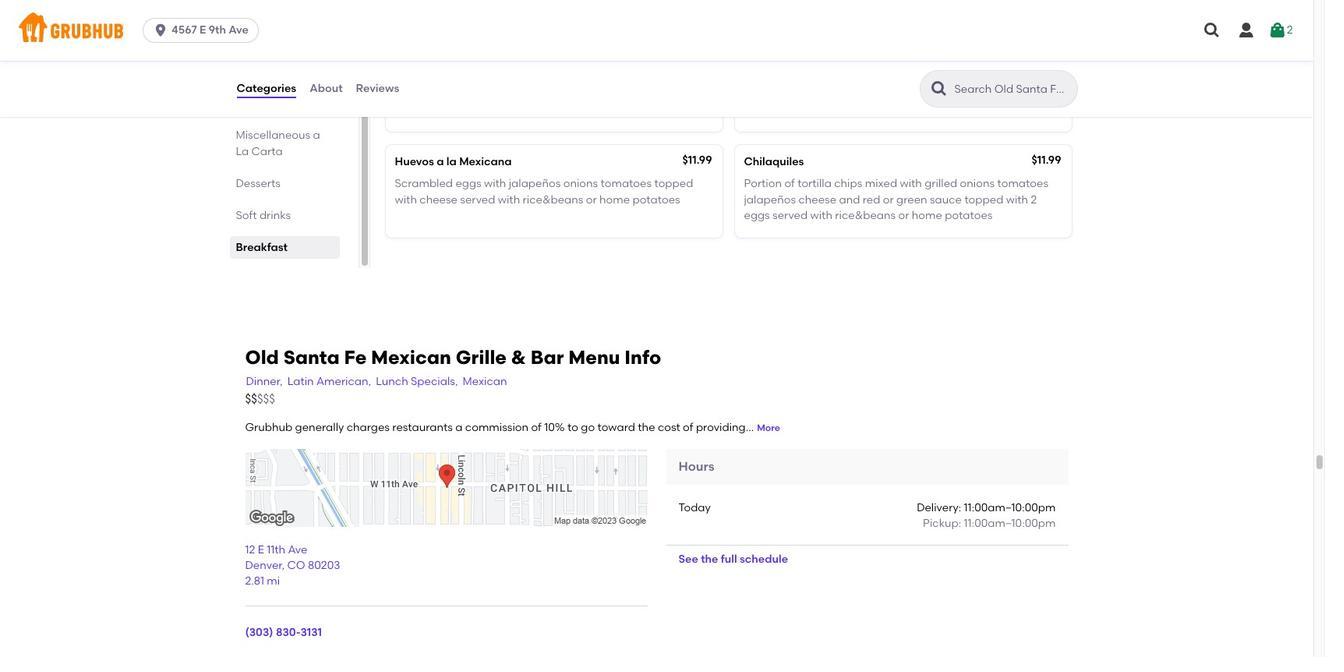 Task type: vqa. For each thing, say whether or not it's contained in the screenshot.
1st cheese
yes



Task type: locate. For each thing, give the bounding box(es) containing it.
schedule
[[740, 552, 788, 566]]

topped inside portion of tortilla chips mixed with grilled onions tomatoes jalapeños cheese and red or green sauce topped with 2 eggs served with rice&beans or home potatoes
[[965, 193, 1004, 206]]

12 up denver
[[245, 543, 255, 557]]

dishes up fajitas
[[297, 33, 331, 46]]

with
[[530, 85, 553, 99], [843, 85, 866, 99], [943, 85, 966, 99], [484, 177, 506, 190], [900, 177, 922, 190], [395, 193, 417, 206], [498, 193, 520, 206], [1006, 193, 1029, 206], [810, 209, 833, 222]]

1 horizontal spatial bone
[[782, 85, 810, 99]]

$$$$$
[[245, 392, 275, 406]]

1 vertical spatial 2
[[1031, 193, 1037, 206]]

0 horizontal spatial onions
[[563, 177, 598, 190]]

1 horizontal spatial 12
[[744, 85, 754, 99]]

1 horizontal spatial 2
[[1287, 23, 1293, 37]]

12 left oz
[[744, 85, 754, 99]]

old santa fe mexican grille & bar menu info
[[245, 346, 661, 369]]

1 $11.99 from the left
[[683, 154, 712, 167]]

cheese down the tortilla
[[799, 193, 837, 206]]

11:00am–10:00pm down delivery: 11:00am–10:00pm
[[964, 517, 1056, 530]]

12 for 12 e 11th ave denver , co 80203 2.81 mi
[[245, 543, 255, 557]]

commission
[[465, 421, 529, 434]]

0 vertical spatial topped
[[654, 177, 693, 190]]

e inside 12 e 11th ave denver , co 80203 2.81 mi
[[258, 543, 264, 557]]

delivery: 11:00am–10:00pm
[[917, 501, 1056, 515]]

12 oz t-bone steak with 3 eggs served with rice&beansor home potatoes
[[744, 85, 1040, 114]]

vegetarian
[[236, 33, 294, 46]]

$11.99 for scrambled eggs with jalapeños onions tomatoes topped with cheese served with rice&beans or home potatoes
[[683, 154, 712, 167]]

of left the tortilla
[[785, 177, 795, 190]]

served right steak&3
[[493, 85, 528, 99]]

1 11:00am–10:00pm from the top
[[964, 501, 1056, 515]]

rice&beans inside 8 oz steak&3 eggs served with rice&beans or home potatoes
[[555, 85, 616, 99]]

providing
[[696, 421, 746, 434]]

0 horizontal spatial ave
[[229, 23, 249, 37]]

svg image for 4567 e 9th ave
[[153, 23, 168, 38]]

1 vertical spatial 11:00am–10:00pm
[[964, 517, 1056, 530]]

jalapeños down portion on the right
[[744, 193, 796, 206]]

0 horizontal spatial 12
[[245, 543, 255, 557]]

8
[[395, 85, 401, 99]]

steak right t-
[[784, 63, 814, 76]]

t-bone steak
[[744, 63, 814, 76]]

rice&beansor
[[968, 85, 1040, 99]]

2 horizontal spatial of
[[785, 177, 795, 190]]

search icon image
[[930, 80, 948, 98]]

mixed
[[865, 177, 898, 190]]

1 vertical spatial jalapeños
[[744, 193, 796, 206]]

svg image right svg image
[[1269, 21, 1287, 40]]

1 cheese from the left
[[420, 193, 458, 206]]

home
[[632, 85, 663, 99], [744, 101, 775, 114], [600, 193, 630, 206], [912, 209, 943, 222]]

see the full schedule
[[679, 552, 788, 566]]

ave up the co
[[288, 543, 308, 557]]

eggs inside portion of tortilla chips mixed with grilled onions tomatoes jalapeños cheese and red or green sauce topped with 2 eggs served with rice&beans or home potatoes
[[744, 209, 770, 222]]

0 horizontal spatial 2
[[1031, 193, 1037, 206]]

more
[[757, 423, 780, 434]]

svg image left the 2 button
[[1237, 21, 1256, 40]]

e for 4567
[[200, 23, 206, 37]]

2 tomatoes from the left
[[998, 177, 1049, 190]]

e left the 9th
[[200, 23, 206, 37]]

eggs right steak&3
[[464, 85, 490, 99]]

0 horizontal spatial bone
[[755, 63, 782, 76]]

1 vertical spatial a
[[437, 155, 444, 168]]

4567
[[172, 23, 197, 37]]

ave inside button
[[229, 23, 249, 37]]

e left 11th
[[258, 543, 264, 557]]

go
[[581, 421, 595, 434]]

0 horizontal spatial $11.99
[[683, 154, 712, 167]]

e
[[200, 23, 206, 37], [258, 543, 264, 557]]

cheese down scrambled
[[420, 193, 458, 206]]

Search Old Santa Fe Mexican Grille & Bar search field
[[953, 82, 1072, 97]]

topped inside scrambled eggs with jalapeños onions tomatoes topped with cheese served with rice&beans or home potatoes
[[654, 177, 693, 190]]

chilaquiles
[[744, 155, 804, 168]]

2 vertical spatial a
[[456, 421, 463, 434]]

bone inside 12 oz t-bone steak with 3 eggs served with rice&beansor home potatoes
[[782, 85, 810, 99]]

bone
[[755, 63, 782, 76], [782, 85, 810, 99]]

or inside scrambled eggs with jalapeños onions tomatoes topped with cheese served with rice&beans or home potatoes
[[586, 193, 597, 206]]

0 horizontal spatial jalapeños
[[509, 177, 561, 190]]

10%
[[544, 421, 565, 434]]

bone up oz
[[755, 63, 782, 76]]

ave for 9th
[[229, 23, 249, 37]]

1 horizontal spatial jalapeños
[[744, 193, 796, 206]]

reviews
[[356, 82, 399, 95]]

steak up steak&3
[[435, 63, 464, 76]]

(303) 830-3131 button
[[245, 626, 322, 641]]

potatoes
[[395, 101, 443, 114], [777, 101, 825, 114], [633, 193, 680, 206], [945, 209, 993, 222]]

0 vertical spatial 2
[[1287, 23, 1293, 37]]

latin american, button
[[287, 374, 372, 391]]

home inside scrambled eggs with jalapeños onions tomatoes topped with cheese served with rice&beans or home potatoes
[[600, 193, 630, 206]]

1 horizontal spatial of
[[683, 421, 694, 434]]

1 onions from the left
[[563, 177, 598, 190]]

home inside 12 oz t-bone steak with 3 eggs served with rice&beansor home potatoes
[[744, 101, 775, 114]]

steak left 3
[[812, 85, 841, 99]]

mexican up lunch specials, button
[[371, 346, 451, 369]]

of left 10%
[[531, 421, 542, 434]]

tomatoes inside portion of tortilla chips mixed with grilled onions tomatoes jalapeños cheese and red or green sauce topped with 2 eggs served with rice&beans or home potatoes
[[998, 177, 1049, 190]]

svg image
[[1237, 21, 1256, 40], [1269, 21, 1287, 40], [153, 23, 168, 38]]

1 horizontal spatial topped
[[965, 193, 1004, 206]]

dinner,
[[246, 375, 283, 388]]

combinations
[[236, 1, 311, 14]]

denver
[[245, 559, 282, 572]]

miscellaneous
[[236, 129, 310, 142]]

mexican button
[[462, 374, 508, 391]]

ball tip steak
[[395, 63, 464, 76]]

served
[[493, 85, 528, 99], [906, 85, 941, 99], [460, 193, 495, 206], [773, 209, 808, 222]]

dishes down the about
[[290, 97, 324, 110]]

1 horizontal spatial onions
[[960, 177, 995, 190]]

1 horizontal spatial $11.99
[[1032, 154, 1062, 167]]

8 oz steak&3 eggs served with rice&beans or home potatoes
[[395, 85, 663, 114]]

2 horizontal spatial svg image
[[1269, 21, 1287, 40]]

$$
[[245, 392, 257, 406]]

jalapeños down mexicana
[[509, 177, 561, 190]]

1 vertical spatial e
[[258, 543, 264, 557]]

2 vertical spatial rice&beans
[[835, 209, 896, 222]]

low carb dishes
[[236, 97, 324, 110]]

a for miscellaneous
[[313, 129, 320, 142]]

1 horizontal spatial ave
[[288, 543, 308, 557]]

generally
[[295, 421, 344, 434]]

grille
[[456, 346, 507, 369]]

eggs right 3
[[877, 85, 903, 99]]

2 inside portion of tortilla chips mixed with grilled onions tomatoes jalapeños cheese and red or green sauce topped with 2 eggs served with rice&beans or home potatoes
[[1031, 193, 1037, 206]]

mexican
[[371, 346, 451, 369], [463, 375, 507, 388]]

vegetarian dishes
[[236, 33, 331, 46]]

2 cheese from the left
[[799, 193, 837, 206]]

11:00am–10:00pm for delivery: 11:00am–10:00pm
[[964, 501, 1056, 515]]

a right the restaurants
[[456, 421, 463, 434]]

santa
[[284, 346, 340, 369]]

e inside button
[[200, 23, 206, 37]]

12 inside 12 e 11th ave denver , co 80203 2.81 mi
[[245, 543, 255, 557]]

1 tomatoes from the left
[[601, 177, 652, 190]]

ave for 11th
[[288, 543, 308, 557]]

0 horizontal spatial tomatoes
[[601, 177, 652, 190]]

served down mexicana
[[460, 193, 495, 206]]

1 vertical spatial the
[[701, 552, 718, 566]]

svg image inside 4567 e 9th ave button
[[153, 23, 168, 38]]

the left 'full'
[[701, 552, 718, 566]]

1 vertical spatial rice&beans
[[523, 193, 584, 206]]

categories button
[[236, 61, 297, 117]]

1 vertical spatial topped
[[965, 193, 1004, 206]]

ave inside 12 e 11th ave denver , co 80203 2.81 mi
[[288, 543, 308, 557]]

ave
[[229, 23, 249, 37], [288, 543, 308, 557]]

steak for ball tip steak
[[435, 63, 464, 76]]

steak for t-bone steak
[[784, 63, 814, 76]]

12 inside 12 oz t-bone steak with 3 eggs served with rice&beansor home potatoes
[[744, 85, 754, 99]]

1 horizontal spatial e
[[258, 543, 264, 557]]

1 vertical spatial ave
[[288, 543, 308, 557]]

0 vertical spatial a
[[313, 129, 320, 142]]

oz
[[404, 85, 416, 99]]

svg image inside the 2 button
[[1269, 21, 1287, 40]]

0 vertical spatial rice&beans
[[555, 85, 616, 99]]

eggs down huevos a la mexicana at top left
[[456, 177, 482, 190]]

eggs down portion on the right
[[744, 209, 770, 222]]

served inside 8 oz steak&3 eggs served with rice&beans or home potatoes
[[493, 85, 528, 99]]

0 horizontal spatial a
[[313, 129, 320, 142]]

a right miscellaneous
[[313, 129, 320, 142]]

a left la
[[437, 155, 444, 168]]

rice&beans inside portion of tortilla chips mixed with grilled onions tomatoes jalapeños cheese and red or green sauce topped with 2 eggs served with rice&beans or home potatoes
[[835, 209, 896, 222]]

served down the tortilla
[[773, 209, 808, 222]]

1 horizontal spatial cheese
[[799, 193, 837, 206]]

0 horizontal spatial the
[[638, 421, 655, 434]]

2 $11.99 from the left
[[1032, 154, 1062, 167]]

11:00am–10:00pm up pickup: 11:00am–10:00pm
[[964, 501, 1056, 515]]

1 horizontal spatial the
[[701, 552, 718, 566]]

3131
[[301, 626, 322, 640]]

onions
[[563, 177, 598, 190], [960, 177, 995, 190]]

0 vertical spatial 12
[[744, 85, 754, 99]]

11th
[[267, 543, 285, 557]]

0 horizontal spatial cheese
[[420, 193, 458, 206]]

0 vertical spatial ave
[[229, 23, 249, 37]]

served right 3
[[906, 85, 941, 99]]

2 11:00am–10:00pm from the top
[[964, 517, 1056, 530]]

of right 'cost'
[[683, 421, 694, 434]]

rice&beans
[[555, 85, 616, 99], [523, 193, 584, 206], [835, 209, 896, 222]]

mexican down grille
[[463, 375, 507, 388]]

tomatoes
[[601, 177, 652, 190], [998, 177, 1049, 190]]

more button
[[757, 422, 780, 435]]

1 vertical spatial bone
[[782, 85, 810, 99]]

0 horizontal spatial topped
[[654, 177, 693, 190]]

2 onions from the left
[[960, 177, 995, 190]]

ave right the 9th
[[229, 23, 249, 37]]

bone down t-bone steak
[[782, 85, 810, 99]]

the
[[638, 421, 655, 434], [701, 552, 718, 566]]

1 horizontal spatial tomatoes
[[998, 177, 1049, 190]]

dishes
[[297, 33, 331, 46], [290, 97, 324, 110]]

la
[[447, 155, 457, 168]]

onions inside scrambled eggs with jalapeños onions tomatoes topped with cheese served with rice&beans or home potatoes
[[563, 177, 598, 190]]

steak inside 12 oz t-bone steak with 3 eggs served with rice&beansor home potatoes
[[812, 85, 841, 99]]

0 horizontal spatial e
[[200, 23, 206, 37]]

0 horizontal spatial svg image
[[153, 23, 168, 38]]

or inside 8 oz steak&3 eggs served with rice&beans or home potatoes
[[619, 85, 629, 99]]

0 vertical spatial 11:00am–10:00pm
[[964, 501, 1056, 515]]

1 horizontal spatial svg image
[[1237, 21, 1256, 40]]

0 vertical spatial jalapeños
[[509, 177, 561, 190]]

1 vertical spatial 12
[[245, 543, 255, 557]]

3
[[868, 85, 875, 99]]

1 horizontal spatial a
[[437, 155, 444, 168]]

of inside portion of tortilla chips mixed with grilled onions tomatoes jalapeños cheese and red or green sauce topped with 2 eggs served with rice&beans or home potatoes
[[785, 177, 795, 190]]

served inside scrambled eggs with jalapeños onions tomatoes topped with cheese served with rice&beans or home potatoes
[[460, 193, 495, 206]]

2
[[1287, 23, 1293, 37], [1031, 193, 1037, 206]]

4567 e 9th ave button
[[143, 18, 265, 43]]

potatoes inside scrambled eggs with jalapeños onions tomatoes topped with cheese served with rice&beans or home potatoes
[[633, 193, 680, 206]]

a inside miscellaneous a la carta
[[313, 129, 320, 142]]

svg image left 4567
[[153, 23, 168, 38]]

0 vertical spatial mexican
[[371, 346, 451, 369]]

charges
[[347, 421, 390, 434]]

jalapeños inside portion of tortilla chips mixed with grilled onions tomatoes jalapeños cheese and red or green sauce topped with 2 eggs served with rice&beans or home potatoes
[[744, 193, 796, 206]]

1 vertical spatial mexican
[[463, 375, 507, 388]]

0 vertical spatial e
[[200, 23, 206, 37]]

the left 'cost'
[[638, 421, 655, 434]]

menu
[[569, 346, 620, 369]]



Task type: describe. For each thing, give the bounding box(es) containing it.
delivery:
[[917, 501, 962, 515]]

about
[[310, 82, 343, 95]]

12 for 12 oz t-bone steak with 3 eggs served with rice&beansor home potatoes
[[744, 85, 754, 99]]

served inside portion of tortilla chips mixed with grilled onions tomatoes jalapeños cheese and red or green sauce topped with 2 eggs served with rice&beans or home potatoes
[[773, 209, 808, 222]]

bar
[[531, 346, 564, 369]]

breakfast
[[236, 241, 288, 254]]

low
[[236, 97, 257, 110]]

lunch
[[376, 375, 408, 388]]

1 horizontal spatial mexican
[[463, 375, 507, 388]]

0 vertical spatial bone
[[755, 63, 782, 76]]

grilled
[[925, 177, 958, 190]]

tomatoes inside scrambled eggs with jalapeños onions tomatoes topped with cheese served with rice&beans or home potatoes
[[601, 177, 652, 190]]

huevos a la mexicana
[[395, 155, 512, 168]]

restaurants
[[392, 421, 453, 434]]

2 horizontal spatial a
[[456, 421, 463, 434]]

drinks
[[260, 209, 291, 222]]

red
[[863, 193, 881, 206]]

a for huevos
[[437, 155, 444, 168]]

sizzling fajitas
[[236, 65, 312, 78]]

info
[[625, 346, 661, 369]]

soft drinks
[[236, 209, 291, 222]]

the inside "see the full schedule" button
[[701, 552, 718, 566]]

onions inside portion of tortilla chips mixed with grilled onions tomatoes jalapeños cheese and red or green sauce topped with 2 eggs served with rice&beans or home potatoes
[[960, 177, 995, 190]]

chips
[[834, 177, 863, 190]]

eggs inside 12 oz t-bone steak with 3 eggs served with rice&beansor home potatoes
[[877, 85, 903, 99]]

huevos
[[395, 155, 434, 168]]

mexicana
[[459, 155, 512, 168]]

4567 e 9th ave
[[172, 23, 249, 37]]

lunch specials, button
[[375, 374, 459, 391]]

sizzling
[[236, 65, 274, 78]]

see the full schedule button
[[666, 546, 801, 574]]

svg image
[[1203, 21, 1222, 40]]

9th
[[209, 23, 226, 37]]

co
[[287, 559, 305, 572]]

1 vertical spatial dishes
[[290, 97, 324, 110]]

ball
[[395, 63, 415, 76]]

potatoes inside 8 oz steak&3 eggs served with rice&beans or home potatoes
[[395, 101, 443, 114]]

fajitas
[[277, 65, 312, 78]]

reviews button
[[355, 61, 400, 117]]

and
[[839, 193, 860, 206]]

la
[[236, 145, 249, 158]]

fe
[[344, 346, 367, 369]]

$17.99
[[1032, 62, 1062, 75]]

portion
[[744, 177, 782, 190]]

green
[[897, 193, 928, 206]]

served inside 12 oz t-bone steak with 3 eggs served with rice&beansor home potatoes
[[906, 85, 941, 99]]

carb
[[260, 97, 287, 110]]

cost
[[658, 421, 680, 434]]

cheese inside portion of tortilla chips mixed with grilled onions tomatoes jalapeños cheese and red or green sauce topped with 2 eggs served with rice&beans or home potatoes
[[799, 193, 837, 206]]

latin
[[287, 375, 314, 388]]

toward
[[598, 421, 635, 434]]

carta
[[252, 145, 283, 158]]

2.81
[[245, 575, 264, 588]]

portion of tortilla chips mixed with grilled onions tomatoes jalapeños cheese and red or green sauce topped with 2 eggs served with rice&beans or home potatoes
[[744, 177, 1049, 222]]

2 inside button
[[1287, 23, 1293, 37]]

miscellaneous a la carta
[[236, 129, 320, 158]]

pickup:
[[923, 517, 962, 530]]

eggs inside scrambled eggs with jalapeños onions tomatoes topped with cheese served with rice&beans or home potatoes
[[456, 177, 482, 190]]

$11.99 for portion of tortilla chips mixed with grilled onions tomatoes jalapeños cheese and red or green sauce topped with 2 eggs served with rice&beans or home potatoes
[[1032, 154, 1062, 167]]

hours
[[679, 459, 715, 474]]

tip
[[418, 63, 432, 76]]

0 horizontal spatial mexican
[[371, 346, 451, 369]]

dinner, button
[[245, 374, 284, 391]]

potatoes inside portion of tortilla chips mixed with grilled onions tomatoes jalapeños cheese and red or green sauce topped with 2 eggs served with rice&beans or home potatoes
[[945, 209, 993, 222]]

e for 12
[[258, 543, 264, 557]]

home inside portion of tortilla chips mixed with grilled onions tomatoes jalapeños cheese and red or green sauce topped with 2 eggs served with rice&beans or home potatoes
[[912, 209, 943, 222]]

cheese inside scrambled eggs with jalapeños onions tomatoes topped with cheese served with rice&beans or home potatoes
[[420, 193, 458, 206]]

sauce
[[930, 193, 962, 206]]

grubhub generally charges restaurants a commission of 10% to go toward the cost of providing ... more
[[245, 421, 780, 434]]

specials,
[[411, 375, 458, 388]]

today
[[679, 501, 711, 515]]

...
[[746, 421, 754, 434]]

0 vertical spatial dishes
[[297, 33, 331, 46]]

$14.99
[[680, 62, 712, 75]]

about button
[[309, 61, 344, 117]]

soft
[[236, 209, 257, 222]]

&
[[511, 346, 526, 369]]

,
[[282, 559, 285, 572]]

12 e 11th ave denver , co 80203 2.81 mi
[[245, 543, 340, 588]]

(303)
[[245, 626, 273, 640]]

see
[[679, 552, 698, 566]]

rice&beans inside scrambled eggs with jalapeños onions tomatoes topped with cheese served with rice&beans or home potatoes
[[523, 193, 584, 206]]

home inside 8 oz steak&3 eggs served with rice&beans or home potatoes
[[632, 85, 663, 99]]

american,
[[317, 375, 371, 388]]

jalapeños inside scrambled eggs with jalapeños onions tomatoes topped with cheese served with rice&beans or home potatoes
[[509, 177, 561, 190]]

svg image for 2
[[1269, 21, 1287, 40]]

with inside 8 oz steak&3 eggs served with rice&beans or home potatoes
[[530, 85, 553, 99]]

main navigation navigation
[[0, 0, 1314, 61]]

categories
[[237, 82, 296, 95]]

desserts
[[236, 177, 281, 190]]

2 button
[[1269, 16, 1293, 44]]

0 horizontal spatial of
[[531, 421, 542, 434]]

t-
[[774, 85, 782, 99]]

eggs inside 8 oz steak&3 eggs served with rice&beans or home potatoes
[[464, 85, 490, 99]]

830-
[[276, 626, 301, 640]]

80203
[[308, 559, 340, 572]]

full
[[721, 552, 737, 566]]

oz
[[757, 85, 771, 99]]

potatoes inside 12 oz t-bone steak with 3 eggs served with rice&beansor home potatoes
[[777, 101, 825, 114]]

0 vertical spatial the
[[638, 421, 655, 434]]

scrambled eggs with jalapeños onions tomatoes topped with cheese served with rice&beans or home potatoes
[[395, 177, 693, 206]]

grubhub
[[245, 421, 293, 434]]

t-
[[744, 63, 755, 76]]

tortilla
[[798, 177, 832, 190]]

to
[[568, 421, 579, 434]]

11:00am–10:00pm for pickup: 11:00am–10:00pm
[[964, 517, 1056, 530]]



